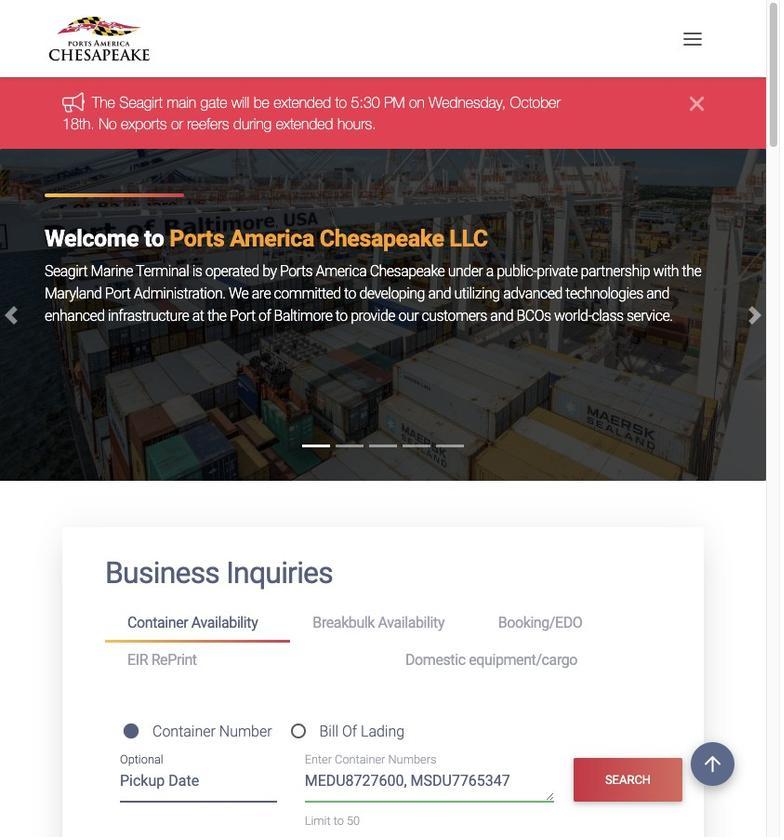 Task type: locate. For each thing, give the bounding box(es) containing it.
service.
[[627, 307, 673, 325]]

bcos
[[517, 307, 552, 325]]

container up optional
[[153, 724, 216, 741]]

close image
[[691, 93, 705, 115]]

1 vertical spatial chesapeake
[[370, 263, 445, 280]]

availability up the domestic
[[378, 614, 445, 632]]

extended
[[274, 94, 332, 111], [276, 115, 334, 132]]

0 horizontal spatial the
[[207, 307, 227, 325]]

0 horizontal spatial seagirt
[[45, 263, 88, 280]]

the right at
[[207, 307, 227, 325]]

breakbulk
[[313, 614, 375, 632]]

container up eir reprint
[[128, 614, 188, 632]]

by
[[263, 263, 277, 280]]

port down marine
[[105, 285, 131, 303]]

chesapeake up developing
[[370, 263, 445, 280]]

1 horizontal spatial availability
[[378, 614, 445, 632]]

seagirt inside seagirt marine terminal is operated by ports america chesapeake under a public-private partnership with the maryland port administration.                         we are committed to developing and utilizing advanced technologies and enhanced infrastructure at the port of baltimore to provide                         our customers and bcos world-class service.
[[45, 263, 88, 280]]

availability up eir reprint link on the left bottom
[[192, 614, 258, 632]]

we
[[229, 285, 249, 303]]

0 horizontal spatial ports
[[170, 225, 225, 252]]

chesapeake up seagirt marine terminal is operated by ports america chesapeake under a public-private partnership with the maryland port administration.                         we are committed to developing and utilizing advanced technologies and enhanced infrastructure at the port of baltimore to provide                         our customers and bcos world-class service.
[[320, 225, 444, 252]]

the right with in the right top of the page
[[683, 263, 702, 280]]

1 horizontal spatial the
[[683, 263, 702, 280]]

1 vertical spatial container
[[153, 724, 216, 741]]

america
[[230, 225, 315, 252], [316, 263, 367, 280]]

and
[[429, 285, 452, 303], [647, 285, 670, 303], [491, 307, 514, 325]]

container
[[128, 614, 188, 632], [153, 724, 216, 741], [335, 753, 386, 767]]

under
[[448, 263, 483, 280]]

chesapeake
[[320, 225, 444, 252], [370, 263, 445, 280]]

private
[[537, 263, 578, 280]]

1 horizontal spatial america
[[316, 263, 367, 280]]

the
[[683, 263, 702, 280], [207, 307, 227, 325]]

extended right during
[[276, 115, 334, 132]]

0 horizontal spatial availability
[[192, 614, 258, 632]]

number
[[219, 724, 272, 741]]

0 horizontal spatial and
[[429, 285, 452, 303]]

committed
[[274, 285, 341, 303]]

go to top image
[[692, 743, 735, 787]]

toggle navigation image
[[680, 25, 707, 53]]

the seagirt main gate will be extended to 5:30 pm on wednesday, october 18th.  no exports or reefers during extended hours. alert
[[0, 78, 767, 149]]

america inside seagirt marine terminal is operated by ports america chesapeake under a public-private partnership with the maryland port administration.                         we are committed to developing and utilizing advanced technologies and enhanced infrastructure at the port of baltimore to provide                         our customers and bcos world-class service.
[[316, 263, 367, 280]]

seagirt up maryland
[[45, 263, 88, 280]]

port
[[105, 285, 131, 303], [230, 307, 256, 325]]

seagirt
[[119, 94, 163, 111], [45, 263, 88, 280]]

1 horizontal spatial ports
[[280, 263, 313, 280]]

at
[[192, 307, 204, 325]]

container for container availability
[[128, 614, 188, 632]]

0 horizontal spatial port
[[105, 285, 131, 303]]

0 vertical spatial america
[[230, 225, 315, 252]]

to up terminal
[[144, 225, 164, 252]]

the
[[92, 94, 115, 111]]

and down with in the right top of the page
[[647, 285, 670, 303]]

2 availability from the left
[[378, 614, 445, 632]]

port left the of
[[230, 307, 256, 325]]

business inquiries
[[105, 556, 333, 591]]

0 vertical spatial seagirt
[[119, 94, 163, 111]]

main
[[167, 94, 197, 111]]

welcome to ports america chesapeake llc
[[45, 225, 489, 252]]

no
[[99, 115, 117, 132]]

limit to 50
[[305, 815, 360, 829]]

ports up the is
[[170, 225, 225, 252]]

domestic equipment/cargo link
[[384, 643, 662, 678]]

to
[[336, 94, 347, 111], [144, 225, 164, 252], [344, 285, 357, 303], [336, 307, 348, 325], [334, 815, 344, 829]]

and left bcos
[[491, 307, 514, 325]]

a
[[487, 263, 494, 280]]

1 availability from the left
[[192, 614, 258, 632]]

1 vertical spatial seagirt
[[45, 263, 88, 280]]

to left 50
[[334, 815, 344, 829]]

enter container numbers
[[305, 753, 437, 767]]

partnership
[[581, 263, 651, 280]]

is
[[192, 263, 202, 280]]

our
[[399, 307, 419, 325]]

on
[[410, 94, 425, 111]]

inquiries
[[226, 556, 333, 591]]

container number
[[153, 724, 272, 741]]

during
[[234, 115, 272, 132]]

or
[[171, 115, 183, 132]]

seagirt marine terminal is operated by ports america chesapeake under a public-private partnership with the maryland port administration.                         we are committed to developing and utilizing advanced technologies and enhanced infrastructure at the port of baltimore to provide                         our customers and bcos world-class service.
[[45, 263, 702, 325]]

welcome
[[45, 225, 139, 252]]

seagirt inside the seagirt main gate will be extended to 5:30 pm on wednesday, october 18th.  no exports or reefers during extended hours.
[[119, 94, 163, 111]]

container availability
[[128, 614, 258, 632]]

ports
[[170, 225, 225, 252], [280, 263, 313, 280]]

llc
[[450, 225, 489, 252]]

1 vertical spatial extended
[[276, 115, 334, 132]]

america up by
[[230, 225, 315, 252]]

to left 5:30 on the left top
[[336, 94, 347, 111]]

gate
[[201, 94, 228, 111]]

seagirt up exports
[[119, 94, 163, 111]]

container down bill of lading
[[335, 753, 386, 767]]

availability
[[192, 614, 258, 632], [378, 614, 445, 632]]

Optional text field
[[120, 766, 277, 803]]

ports america chesapeake image
[[0, 149, 767, 481]]

ports inside seagirt marine terminal is operated by ports america chesapeake under a public-private partnership with the maryland port administration.                         we are committed to developing and utilizing advanced technologies and enhanced infrastructure at the port of baltimore to provide                         our customers and bcos world-class service.
[[280, 263, 313, 280]]

0 vertical spatial container
[[128, 614, 188, 632]]

extended right be
[[274, 94, 332, 111]]

1 horizontal spatial seagirt
[[119, 94, 163, 111]]

administration.
[[134, 285, 226, 303]]

baltimore
[[274, 307, 333, 325]]

ports up committed
[[280, 263, 313, 280]]

1 vertical spatial ports
[[280, 263, 313, 280]]

october
[[511, 94, 561, 111]]

operated
[[205, 263, 259, 280]]

technologies
[[566, 285, 644, 303]]

0 vertical spatial port
[[105, 285, 131, 303]]

1 vertical spatial the
[[207, 307, 227, 325]]

1 horizontal spatial port
[[230, 307, 256, 325]]

pm
[[385, 94, 405, 111]]

1 vertical spatial port
[[230, 307, 256, 325]]

and up customers
[[429, 285, 452, 303]]

america up committed
[[316, 263, 367, 280]]

breakbulk availability
[[313, 614, 445, 632]]

1 vertical spatial america
[[316, 263, 367, 280]]



Task type: describe. For each thing, give the bounding box(es) containing it.
container availability link
[[105, 606, 291, 643]]

bill
[[320, 724, 339, 741]]

exports
[[121, 115, 167, 132]]

business
[[105, 556, 220, 591]]

developing
[[360, 285, 425, 303]]

hours.
[[338, 115, 377, 132]]

customers
[[422, 307, 488, 325]]

0 vertical spatial ports
[[170, 225, 225, 252]]

equipment/cargo
[[469, 651, 578, 669]]

eir reprint
[[128, 651, 197, 669]]

0 vertical spatial the
[[683, 263, 702, 280]]

enhanced
[[45, 307, 105, 325]]

limit
[[305, 815, 331, 829]]

public-
[[497, 263, 537, 280]]

the seagirt main gate will be extended to 5:30 pm on wednesday, october 18th.  no exports or reefers during extended hours. link
[[62, 94, 561, 132]]

domestic
[[406, 651, 466, 669]]

be
[[254, 94, 270, 111]]

chesapeake inside seagirt marine terminal is operated by ports america chesapeake under a public-private partnership with the maryland port administration.                         we are committed to developing and utilizing advanced technologies and enhanced infrastructure at the port of baltimore to provide                         our customers and bcos world-class service.
[[370, 263, 445, 280]]

reprint
[[151, 651, 197, 669]]

booking/edo link
[[476, 606, 662, 641]]

search button
[[574, 759, 684, 802]]

breakbulk availability link
[[291, 606, 476, 641]]

bill of lading
[[320, 724, 405, 741]]

with
[[654, 263, 680, 280]]

0 vertical spatial extended
[[274, 94, 332, 111]]

5:30
[[351, 94, 380, 111]]

domestic equipment/cargo
[[406, 651, 578, 669]]

are
[[252, 285, 271, 303]]

eir reprint link
[[105, 643, 384, 678]]

of
[[343, 724, 358, 741]]

bullhorn image
[[62, 92, 92, 112]]

50
[[347, 815, 360, 829]]

lading
[[361, 724, 405, 741]]

1 horizontal spatial and
[[491, 307, 514, 325]]

search
[[606, 773, 652, 787]]

eir
[[128, 651, 148, 669]]

2 horizontal spatial and
[[647, 285, 670, 303]]

to inside the seagirt main gate will be extended to 5:30 pm on wednesday, october 18th.  no exports or reefers during extended hours.
[[336, 94, 347, 111]]

availability for container availability
[[192, 614, 258, 632]]

Enter Container Numbers text field
[[305, 771, 554, 802]]

wednesday,
[[429, 94, 506, 111]]

booking/edo
[[499, 614, 583, 632]]

availability for breakbulk availability
[[378, 614, 445, 632]]

to up provide
[[344, 285, 357, 303]]

container for container number
[[153, 724, 216, 741]]

utilizing
[[455, 285, 501, 303]]

world-
[[555, 307, 592, 325]]

numbers
[[389, 753, 437, 767]]

0 vertical spatial chesapeake
[[320, 225, 444, 252]]

class
[[592, 307, 624, 325]]

marine
[[91, 263, 133, 280]]

the seagirt main gate will be extended to 5:30 pm on wednesday, october 18th.  no exports or reefers during extended hours.
[[62, 94, 561, 132]]

advanced
[[504, 285, 563, 303]]

of
[[259, 307, 271, 325]]

18th.
[[62, 115, 95, 132]]

terminal
[[136, 263, 189, 280]]

provide
[[351, 307, 396, 325]]

will
[[232, 94, 250, 111]]

reefers
[[187, 115, 229, 132]]

maryland
[[45, 285, 102, 303]]

2 vertical spatial container
[[335, 753, 386, 767]]

enter
[[305, 753, 332, 767]]

optional
[[120, 753, 164, 767]]

to left provide
[[336, 307, 348, 325]]

infrastructure
[[108, 307, 189, 325]]

0 horizontal spatial america
[[230, 225, 315, 252]]



Task type: vqa. For each thing, say whether or not it's contained in the screenshot.
Baltimore
yes



